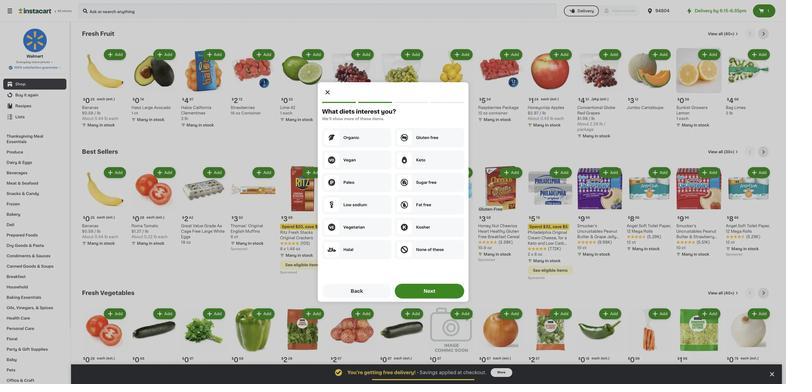 Task type: vqa. For each thing, say whether or not it's contained in the screenshot.
'Conditioner'
no



Task type: locate. For each thing, give the bounding box(es) containing it.
lemon
[[677, 111, 690, 115]]

& left candy
[[22, 192, 25, 196]]

1 inside 'element'
[[531, 98, 534, 104]]

0 vertical spatial jumbo
[[627, 106, 641, 110]]

4 up halos
[[184, 98, 189, 104]]

/pkg inside $5.23 per package (estimated) element
[[344, 98, 352, 101]]

12 inside raspberries package 12 oz container
[[479, 111, 483, 115]]

x
[[435, 235, 438, 239], [284, 247, 286, 251], [531, 253, 534, 256]]

1 horizontal spatial rolls
[[743, 230, 752, 233]]

/pkg for $ 5 23
[[344, 98, 352, 101]]

1 inside button
[[768, 9, 770, 13]]

2.43
[[392, 122, 401, 126]]

carrots
[[647, 371, 661, 375], [627, 376, 642, 380]]

1 (40+) from the top
[[724, 32, 735, 36]]

5 up beef on the bottom left of page
[[383, 216, 387, 222]]

oz down 80%/20%
[[385, 235, 389, 239]]

red down conventional
[[578, 111, 585, 115]]

original
[[248, 224, 263, 228], [553, 231, 567, 234], [280, 236, 295, 240]]

recipes link
[[3, 101, 66, 112]]

green
[[379, 106, 391, 110], [429, 365, 441, 369], [245, 365, 257, 369]]

breakfast down healthy
[[488, 235, 506, 239]]

each inside 'lime 42 1 each'
[[283, 111, 293, 115]]

/pkg (est.) for $ 4 51
[[592, 98, 609, 101]]

2 for yellow onion bag
[[333, 357, 337, 363]]

1 horizontal spatial angel
[[726, 224, 737, 228]]

free down the heart
[[479, 235, 487, 239]]

1 10 from the left
[[677, 246, 681, 250]]

eggs
[[22, 161, 32, 165], [181, 235, 191, 239]]

$ inside $ 0 18
[[579, 357, 581, 361]]

2 marketside from the left
[[677, 365, 698, 369]]

uncrustables up jam
[[677, 230, 702, 233]]

delivery for delivery
[[578, 9, 594, 13]]

0 horizontal spatial see eligible items
[[285, 263, 320, 267]]

1 vertical spatial 42
[[189, 216, 193, 219]]

1 save from the left
[[305, 225, 314, 229]]

marketside up shredded
[[677, 365, 698, 369]]

fat free
[[416, 203, 431, 207]]

carrots down 'farms' at the right of page
[[647, 371, 661, 375]]

97 up cilantro
[[190, 357, 194, 361]]

2 vertical spatial free
[[479, 235, 487, 239]]

3 /pkg from the left
[[592, 98, 599, 101]]

oz down strawberries
[[236, 111, 240, 115]]

2 /pkg from the left
[[394, 98, 401, 101]]

& left grape
[[591, 235, 594, 239]]

buy
[[15, 93, 23, 97]]

$ 2 57 for broccoli wokly
[[529, 357, 540, 363]]

strawberries
[[231, 106, 255, 110]]

57 for broccoli wokly
[[536, 357, 540, 361]]

jumbo
[[627, 106, 641, 110], [231, 365, 244, 369]]

1 vertical spatial $ 0 25
[[83, 216, 95, 222]]

sandwich down grape
[[578, 240, 596, 244]]

1 $ 0 68 from the left
[[133, 357, 145, 363]]

5 for $ 5 34
[[482, 98, 486, 104]]

0 vertical spatial bag
[[726, 106, 734, 110]]

$ inside $ 0 58
[[678, 98, 680, 101]]

0 horizontal spatial see eligible items button
[[280, 260, 325, 270]]

0 horizontal spatial 72
[[239, 98, 243, 101]]

red inside the sun harvest seedless red grapes $2.18 / lb about 2.4 lb / package
[[330, 111, 338, 115]]

1 vertical spatial tomato
[[94, 365, 109, 369]]

2 smucker's from the left
[[578, 224, 598, 228]]

0 vertical spatial california
[[193, 106, 211, 110]]

72 up beef on the bottom left of page
[[388, 216, 391, 219]]

zucchini
[[379, 365, 396, 369]]

2 96 from the left
[[586, 216, 590, 219]]

everyday
[[16, 61, 31, 64]]

2 $5 from the left
[[563, 225, 568, 229]]

sandwich for strawberry
[[686, 240, 705, 244]]

& left soups
[[37, 265, 40, 268]]

(est.) inside the $ 0 28 each (est.)
[[156, 216, 165, 219]]

of right more
[[355, 117, 359, 121]]

peanut up jelly
[[604, 230, 618, 233]]

1 horizontal spatial $ 9 96
[[678, 216, 690, 222]]

1 horizontal spatial of
[[428, 248, 432, 252]]

1 10 ct from the left
[[677, 246, 686, 250]]

$ 2 57 up the yellow
[[331, 357, 342, 363]]

$ 4 81
[[381, 98, 391, 104]]

72 for 5
[[388, 216, 391, 219]]

2 25 from the top
[[90, 216, 95, 219]]

12 ct right "(9.99k)"
[[627, 240, 636, 244]]

0 vertical spatial breakfast
[[488, 235, 506, 239]]

free for sugar free
[[429, 181, 437, 185]]

free right cage on the bottom left
[[192, 230, 201, 233]]

9 for smucker's uncrustables peanut butter & strawberry jam sandwich
[[680, 216, 685, 222]]

see eligible items button down 1.48
[[280, 260, 325, 270]]

about inside conventional globe red grapes $1.98 / lb about 2.28 lb / package
[[578, 122, 589, 126]]

1 $0.58 from the top
[[82, 111, 93, 115]]

0 horizontal spatial angel
[[627, 224, 638, 228]]

1 horizontal spatial 16
[[379, 235, 384, 239]]

bag inside 'yellow onion bag 3 lb bag'
[[356, 365, 363, 369]]

72 inside $ 2 72
[[239, 98, 243, 101]]

original for cheese,
[[553, 231, 567, 234]]

0 horizontal spatial see
[[285, 263, 293, 267]]

x right 40
[[435, 235, 438, 239]]

buy it again
[[15, 93, 38, 97]]

2 $1.98 from the left
[[578, 117, 588, 121]]

each inside 'element'
[[541, 98, 550, 101]]

$0.79 each (estimated) element
[[726, 355, 772, 364]]

white down $ 0 79
[[726, 365, 738, 369]]

add
[[115, 53, 123, 57], [164, 53, 172, 57], [214, 53, 222, 57], [264, 53, 272, 57], [313, 53, 321, 57], [363, 53, 371, 57], [412, 53, 420, 57], [462, 53, 470, 57], [511, 53, 519, 57], [561, 53, 569, 57], [610, 53, 618, 57], [660, 53, 668, 57], [710, 53, 718, 57], [759, 53, 767, 57], [115, 171, 123, 175], [164, 171, 172, 175], [214, 171, 222, 175], [264, 171, 272, 175], [313, 171, 321, 175], [363, 171, 371, 175], [412, 171, 420, 175], [462, 171, 470, 175], [511, 171, 519, 175], [561, 171, 569, 175], [610, 171, 618, 175], [660, 171, 668, 175], [710, 171, 718, 175], [759, 171, 767, 175], [115, 312, 123, 316], [164, 312, 172, 316], [214, 312, 222, 316], [264, 312, 272, 316], [313, 312, 321, 316], [363, 312, 371, 316], [412, 312, 420, 316], [462, 312, 470, 316], [511, 312, 519, 316], [561, 312, 569, 316], [610, 312, 618, 316], [660, 312, 668, 316], [710, 312, 718, 316], [759, 312, 767, 316]]

0 horizontal spatial angel soft toilet paper, 12 mega rolls
[[627, 224, 672, 233]]

$ inside $ 3 68
[[480, 216, 482, 219]]

40
[[429, 235, 434, 239]]

2 $ 2 57 from the left
[[529, 357, 540, 363]]

$ 0 25
[[83, 98, 95, 104], [83, 216, 95, 222]]

0 vertical spatial 0.44
[[95, 117, 103, 121]]

2 0.44 from the top
[[95, 235, 103, 239]]

1 horizontal spatial mega
[[731, 230, 742, 233]]

57 for yellow onion bag
[[338, 357, 342, 361]]

& left gift
[[18, 348, 21, 352]]

dry
[[7, 244, 14, 248]]

0 horizontal spatial /pkg
[[344, 98, 352, 101]]

philadelphia original cream cheese, for a keto and low carb lifestyle
[[528, 231, 567, 251]]

9 up smucker's uncrustables peanut butter & strawberry jam sandwich
[[680, 216, 685, 222]]

bag inside green seedless grapes bag $1.98 / lb about 2.43 lb / package many in stock
[[394, 111, 402, 115]]

care for personal care
[[25, 327, 34, 331]]

$ 0 97 up cilantro
[[182, 357, 194, 363]]

(est.) inside $0.67 each (estimated) 'element'
[[502, 357, 511, 360]]

office & craft link
[[3, 376, 66, 384]]

2 bananas from the top
[[82, 224, 99, 228]]

$ inside $ 0 98
[[628, 357, 630, 361]]

green inside green onions 5.5 oz
[[429, 365, 441, 369]]

1 vertical spatial item carousel region
[[82, 147, 772, 283]]

marketside inside marketside iceberg shredded lettuce
[[677, 365, 698, 369]]

98 inside $ 1 98
[[683, 357, 688, 361]]

low down cheese, on the right bottom of the page
[[546, 242, 554, 245]]

product group
[[82, 48, 127, 129], [132, 48, 177, 124], [181, 48, 226, 129], [231, 48, 276, 116], [280, 48, 325, 124], [330, 48, 375, 135], [379, 48, 425, 140], [429, 48, 474, 121], [479, 48, 524, 124], [528, 48, 573, 129], [578, 48, 623, 140], [627, 48, 672, 111], [677, 48, 722, 129], [726, 48, 772, 116], [82, 166, 127, 247], [132, 166, 177, 247], [181, 166, 226, 245], [231, 166, 276, 252], [280, 166, 325, 276], [330, 166, 375, 253], [379, 166, 425, 247], [429, 166, 474, 240], [479, 166, 524, 263], [528, 166, 573, 281], [578, 166, 623, 258], [627, 166, 672, 253], [677, 166, 722, 258], [726, 166, 772, 258], [82, 307, 127, 384], [132, 307, 177, 375], [181, 307, 226, 375], [231, 307, 276, 383], [280, 307, 325, 383], [330, 307, 375, 375], [379, 307, 425, 384], [429, 307, 474, 383], [479, 307, 524, 384], [528, 307, 573, 375], [578, 307, 623, 384], [627, 307, 672, 384], [677, 307, 722, 384], [726, 307, 772, 384]]

2 $ 0 97 from the left
[[430, 357, 442, 363]]

18 up jalapeno
[[586, 357, 590, 361]]

$ inside $ 22 18
[[331, 216, 333, 219]]

2 spend from the left
[[530, 225, 543, 229]]

lb inside "bag limes 2 lb"
[[730, 111, 733, 115]]

2 view from the top
[[709, 150, 718, 154]]

98
[[735, 98, 739, 101], [636, 357, 640, 361], [683, 357, 688, 361]]

butter for smucker's uncrustables peanut butter & grape jelly sandwich
[[578, 235, 590, 239]]

1 horizontal spatial save
[[553, 225, 562, 229]]

/pkg (est.) inside $4.81 per package (estimated) element
[[394, 98, 411, 101]]

97 up halos
[[189, 98, 194, 101]]

grimmway farms fresh california carrots carrots
[[627, 365, 672, 380]]

0 vertical spatial bananas
[[82, 106, 99, 110]]

9
[[680, 216, 685, 222], [581, 216, 585, 222]]

3 onions from the left
[[739, 365, 752, 369]]

98 for 1
[[683, 357, 688, 361]]

2 horizontal spatial bag
[[726, 106, 734, 110]]

sponsored badge image
[[231, 248, 247, 251], [726, 253, 743, 256], [479, 259, 495, 262], [280, 271, 297, 274], [528, 277, 545, 280]]

& right meat
[[18, 182, 21, 185]]

1 red from the left
[[330, 111, 338, 115]]

onions up applied
[[442, 365, 456, 369]]

2 up strawberries
[[234, 98, 238, 104]]

1 /pkg (est.) from the left
[[344, 98, 362, 101]]

sandwich inside smucker's uncrustables peanut butter & strawberry jam sandwich
[[686, 240, 705, 244]]

0 vertical spatial tomato
[[144, 224, 158, 228]]

uncrustables inside smucker's uncrustables peanut butter & strawberry jam sandwich
[[677, 230, 702, 233]]

1 vertical spatial jumbo
[[231, 365, 244, 369]]

0 vertical spatial see eligible items
[[285, 263, 320, 267]]

save right $32,
[[553, 225, 562, 229]]

each (est.) for $0.67 each (estimated) 'element' on the right bottom
[[493, 357, 511, 360]]

2 for marketside spinach
[[284, 357, 288, 363]]

see for 3
[[285, 263, 293, 267]]

28 for 0
[[90, 357, 95, 361]]

68 down gluten-free at the right of the page
[[487, 216, 491, 219]]

2 view all (40+) from the top
[[708, 291, 735, 295]]

12 ct down paper
[[330, 240, 339, 244]]

1 horizontal spatial jumbo
[[627, 106, 641, 110]]

2 9 from the left
[[581, 216, 585, 222]]

96 up smucker's uncrustables peanut butter & grape jelly sandwich
[[586, 216, 590, 219]]

each (est.) inside $0.18 each (estimated) element
[[592, 357, 610, 360]]

0 horizontal spatial 10
[[578, 246, 582, 250]]

68 inside $ 3 68
[[487, 216, 491, 219]]

oz right 5.5 in the right bottom of the page
[[436, 371, 441, 375]]

raspberries
[[479, 106, 502, 110]]

& inside smucker's uncrustables peanut butter & grape jelly sandwich
[[591, 235, 594, 239]]

fat
[[416, 203, 423, 207]]

10 for smucker's uncrustables peanut butter & grape jelly sandwich
[[578, 246, 582, 250]]

1 vertical spatial bag
[[394, 111, 402, 115]]

/pkg inside $4.51 per package (estimated) element
[[592, 98, 599, 101]]

1 $0.25 each (estimated) element from the top
[[82, 95, 127, 105]]

$ 0 74
[[133, 98, 144, 104]]

main content
[[71, 22, 782, 384]]

$5 up a
[[563, 225, 568, 229]]

18 right 22
[[342, 216, 346, 219]]

/pkg (est.) right 81
[[394, 98, 411, 101]]

service type group
[[564, 5, 641, 16]]

16 down strawberries
[[231, 111, 235, 115]]

18 inside $ 0 18
[[586, 357, 590, 361]]

1 vertical spatial x
[[284, 247, 286, 251]]

see down "8 x 1.48 oz"
[[285, 263, 293, 267]]

10 ct down smucker's uncrustables peanut butter & grape jelly sandwich
[[578, 246, 587, 250]]

sodium
[[353, 203, 367, 207]]

9 up smucker's uncrustables peanut butter & grape jelly sandwich
[[581, 216, 585, 222]]

1 spend from the left
[[282, 225, 295, 229]]

97 for 0
[[190, 357, 194, 361]]

57 up broccoli
[[536, 357, 540, 361]]

package down 2.43
[[379, 128, 396, 132]]

eggs up beverages link
[[22, 161, 32, 165]]

spend up the ritz
[[282, 225, 295, 229]]

1 all from the top
[[719, 32, 723, 36]]

1 horizontal spatial tomato
[[144, 224, 158, 228]]

each inside spanish onions $0.88 / lb about 0.76 lb each
[[505, 376, 514, 380]]

0 horizontal spatial low
[[344, 203, 352, 207]]

see eligible items button
[[280, 260, 325, 270], [528, 266, 573, 275]]

$0.88
[[479, 371, 490, 375]]

0 horizontal spatial smucker's
[[578, 224, 598, 228]]

item carousel region
[[82, 28, 772, 142], [82, 147, 772, 283], [82, 288, 772, 384]]

view all (40+) for 0
[[708, 32, 735, 36]]

2 for broccoli wokly
[[531, 357, 535, 363]]

red down sun
[[330, 111, 338, 115]]

1 horizontal spatial 42
[[291, 106, 296, 110]]

42 right lime
[[291, 106, 296, 110]]

1 horizontal spatial 86
[[735, 216, 739, 219]]

next button
[[395, 284, 464, 299]]

1 horizontal spatial pepper
[[596, 365, 610, 369]]

1 horizontal spatial large
[[202, 230, 213, 233]]

interest
[[356, 109, 380, 115]]

california down grimmway
[[627, 371, 646, 375]]

1 horizontal spatial angel soft toilet paper, 12 mega rolls
[[726, 224, 771, 233]]

value inside great value purified drinking water 40 x 16.9 fl oz
[[441, 224, 451, 228]]

gluten free
[[416, 136, 439, 140]]

a-
[[359, 224, 363, 228]]

healthy
[[490, 230, 505, 233]]

$ inside $ 5 63
[[430, 216, 432, 219]]

free for fat free
[[423, 203, 431, 207]]

68 up jumbo green pepper on the left bottom of page
[[239, 357, 244, 361]]

3 grapes from the left
[[586, 111, 600, 115]]

1 angel soft toilet paper, 12 mega rolls from the left
[[627, 224, 672, 233]]

we'll
[[322, 117, 332, 121]]

original inside philadelphia original cream cheese, for a keto and low carb lifestyle
[[553, 231, 567, 234]]

2 $ 8 86 from the left
[[727, 216, 739, 222]]

12 ct right "(5.51k)"
[[726, 240, 735, 244]]

2 vertical spatial original
[[280, 236, 295, 240]]

1 vertical spatial see eligible items
[[533, 269, 568, 272]]

0 horizontal spatial package
[[357, 122, 373, 126]]

$0.25 each (estimated) element for 0
[[82, 95, 127, 105]]

each (est.) inside $1.24 each (estimated) 'element'
[[541, 98, 559, 101]]

42 up cage on the bottom left
[[189, 216, 193, 219]]

1 grapes from the left
[[339, 111, 353, 115]]

items down (105)
[[309, 263, 320, 267]]

$ inside the $ 0 28 each (est.)
[[133, 216, 135, 219]]

eligible down 1.48
[[294, 263, 308, 267]]

/pkg right 81
[[394, 98, 401, 101]]

onions for green onions
[[442, 365, 456, 369]]

1 horizontal spatial 10
[[677, 246, 681, 250]]

2 $0.58 from the top
[[82, 230, 93, 233]]

package inside green seedless grapes bag $1.98 / lb about 2.43 lb / package many in stock
[[379, 128, 396, 132]]

x left 1.48
[[284, 247, 286, 251]]

bag
[[726, 106, 734, 110], [394, 111, 402, 115], [356, 365, 363, 369]]

butter left grape
[[578, 235, 590, 239]]

(est.) for '$0.28 each (estimated)' element to the left
[[106, 357, 115, 360]]

spices
[[40, 306, 53, 310]]

10 ct for smucker's uncrustables peanut butter & strawberry jam sandwich
[[677, 246, 686, 250]]

keto inside add your shopping preferences element
[[416, 158, 426, 162]]

$ inside $ 4 81
[[381, 98, 383, 101]]

4 4 from the left
[[730, 98, 734, 104]]

gift
[[22, 348, 30, 352]]

onions down $0.79 each (estimated) element
[[739, 365, 752, 369]]

2 all from the top
[[719, 150, 723, 154]]

conventional globe red grapes $1.98 / lb about 2.28 lb / package
[[578, 106, 616, 132]]

satisfaction
[[23, 66, 41, 69]]

$1.98 inside conventional globe red grapes $1.98 / lb about 2.28 lb / package
[[578, 117, 588, 121]]

2 4 from the left
[[383, 98, 387, 104]]

1 inside sunkist growers lemon 1 each
[[677, 117, 678, 121]]

0 horizontal spatial gluten
[[416, 136, 430, 140]]

0 vertical spatial 42
[[291, 106, 296, 110]]

tomato down $ 0 28
[[94, 365, 109, 369]]

$1.24 each (estimated) element
[[528, 95, 573, 105]]

1 0.44 from the top
[[95, 117, 103, 121]]

0 horizontal spatial 18
[[181, 240, 185, 244]]

$ inside $ 3 92
[[232, 216, 234, 219]]

baby link
[[3, 355, 66, 365]]

98 up shredded
[[683, 357, 688, 361]]

low left sodium
[[344, 203, 352, 207]]

of
[[355, 117, 359, 121], [428, 248, 432, 252]]

see eligible items for 3
[[285, 263, 320, 267]]

white down aa
[[214, 230, 225, 233]]

$ inside $ 4 51
[[579, 98, 581, 101]]

2 horizontal spatial original
[[553, 231, 567, 234]]

1 vertical spatial $0.28 each (estimated) element
[[82, 355, 127, 364]]

1 horizontal spatial $1.98
[[578, 117, 588, 121]]

1 96 from the left
[[685, 216, 690, 219]]

1 peanut from the left
[[703, 230, 717, 233]]

24
[[535, 98, 539, 101]]

2 onions from the left
[[495, 365, 509, 369]]

25 for each (est.)
[[90, 216, 95, 219]]

oz inside great value grade aa cage free large white eggs 18 oz
[[186, 240, 191, 244]]

uncrustables inside smucker's uncrustables peanut butter & grape jelly sandwich
[[578, 230, 603, 233]]

cantaloupe
[[642, 106, 664, 110]]

view for 8
[[709, 150, 718, 154]]

$ 9 96 for smucker's uncrustables peanut butter & grape jelly sandwich
[[579, 216, 590, 222]]

2 10 ct from the left
[[578, 246, 587, 250]]

uncrustables for strawberry
[[677, 230, 702, 233]]

marketside for 1
[[677, 365, 698, 369]]

free inside great value grade aa cage free large white eggs 18 oz
[[192, 230, 201, 233]]

2 butter from the left
[[578, 235, 590, 239]]

23
[[338, 98, 342, 101]]

red inside conventional globe red grapes $1.98 / lb about 2.28 lb / package
[[578, 111, 585, 115]]

$1.98 inside green seedless grapes bag $1.98 / lb about 2.43 lb / package many in stock
[[379, 117, 390, 121]]

$0.18 each (estimated) element
[[578, 355, 623, 364]]

fresh left fruit
[[82, 31, 99, 37]]

10 down smucker's uncrustables peanut butter & grape jelly sandwich
[[578, 246, 582, 250]]

8
[[630, 216, 635, 222], [730, 216, 734, 222], [280, 247, 283, 251], [535, 253, 537, 256]]

many in stock inside product group
[[335, 247, 363, 251]]

0 vertical spatial 72
[[239, 98, 243, 101]]

28 for 2
[[288, 357, 293, 361]]

2 $0.25 each (estimated) element from the top
[[82, 214, 127, 223]]

1 horizontal spatial eligible
[[542, 269, 556, 272]]

1 $ 0 25 from the top
[[83, 98, 95, 104]]

None search field
[[78, 3, 557, 19]]

fruit
[[100, 31, 114, 37]]

what diets interest you? we'll show more of these items.
[[322, 109, 396, 121]]

0 horizontal spatial $ 8 86
[[628, 216, 640, 222]]

2 horizontal spatial grapes
[[586, 111, 600, 115]]

1 horizontal spatial $5
[[563, 225, 568, 229]]

1 soft from the left
[[639, 224, 647, 228]]

1 toilet from the left
[[648, 224, 659, 228]]

delivery
[[695, 9, 713, 13], [578, 9, 594, 13]]

each inside 'element'
[[493, 357, 502, 360]]

0 horizontal spatial 12 ct
[[330, 240, 339, 244]]

(40+)
[[724, 32, 735, 36], [724, 291, 735, 295]]

1 view all (40+) button from the top
[[706, 28, 741, 39]]

honeycrisp
[[528, 106, 550, 110]]

view all (30+) button
[[706, 147, 741, 158]]

sugar
[[416, 181, 428, 185]]

2 horizontal spatial 98
[[735, 98, 739, 101]]

1 value from the left
[[193, 224, 203, 228]]

more
[[344, 117, 354, 121]]

1 horizontal spatial roma
[[132, 224, 143, 228]]

roma down $ 0 28
[[82, 365, 93, 369]]

package down '2.28' on the top
[[578, 128, 594, 132]]

1 horizontal spatial spend
[[530, 225, 543, 229]]

1 vertical spatial 72
[[388, 216, 391, 219]]

green inside green seedless grapes bag $1.98 / lb about 2.43 lb / package many in stock
[[379, 106, 391, 110]]

broccoli
[[528, 365, 544, 369]]

2 horizontal spatial onions
[[739, 365, 752, 369]]

3 4 from the left
[[581, 98, 585, 104]]

it
[[24, 93, 27, 97]]

10 ct
[[677, 246, 686, 250], [578, 246, 587, 250]]

& left pasta
[[29, 244, 32, 248]]

seedless down $4.81 per package (estimated) element
[[392, 106, 410, 110]]

smucker's for smucker's uncrustables peanut butter & grape jelly sandwich
[[578, 224, 598, 228]]

grapes up items.
[[379, 111, 393, 115]]

butter up jam
[[677, 235, 689, 239]]

low inside philadelphia original cream cheese, for a keto and low carb lifestyle
[[546, 242, 554, 245]]

2 10 from the left
[[578, 246, 582, 250]]

/pkg right 51
[[592, 98, 599, 101]]

checkout.
[[464, 371, 487, 375]]

gluten-
[[479, 207, 494, 211]]

$ 0 97 for cilantro bunch
[[182, 357, 194, 363]]

$ 0 18
[[579, 357, 590, 363]]

view all (40+) button for 0
[[706, 28, 741, 39]]

0 vertical spatial all
[[719, 32, 723, 36]]

save for 5
[[553, 225, 562, 229]]

halos
[[181, 106, 192, 110]]

smucker's up jam
[[677, 224, 697, 228]]

great value grade aa cage free large white eggs 18 oz
[[181, 224, 225, 244]]

9 for smucker's uncrustables peanut butter & grape jelly sandwich
[[581, 216, 585, 222]]

0 vertical spatial roma
[[132, 224, 143, 228]]

1 $1.98 from the left
[[379, 117, 390, 121]]

0 horizontal spatial roma
[[82, 365, 93, 369]]

view all (40+) button for 1
[[706, 288, 741, 299]]

delivery inside delivery by 6:15-6:35pm link
[[695, 9, 713, 13]]

1 horizontal spatial $ 8 86
[[727, 216, 739, 222]]

1 horizontal spatial see eligible items
[[533, 269, 568, 272]]

6
[[231, 235, 233, 239]]

2 $ 0 25 from the top
[[83, 216, 95, 222]]

2 up broccoli
[[531, 357, 535, 363]]

1 bananas from the top
[[82, 106, 99, 110]]

0 horizontal spatial $ 9 96
[[579, 216, 590, 222]]

1 12 ct from the left
[[330, 240, 339, 244]]

1 great from the left
[[181, 224, 192, 228]]

2 angel soft toilet paper, 12 mega rolls from the left
[[726, 224, 771, 233]]

sponsored badge image for $ 8 86
[[726, 253, 743, 256]]

delivery by 6:15-6:35pm link
[[686, 8, 747, 14]]

about inside the zucchini squash $1.48 / lb about 0.59 lb each
[[379, 376, 391, 380]]

98 inside $ 0 98
[[636, 357, 640, 361]]

see eligible items down 1.48
[[285, 263, 320, 267]]

5 for $ 5 76
[[531, 216, 536, 222]]

1 vertical spatial view
[[709, 150, 718, 154]]

1 vertical spatial view all (40+)
[[708, 291, 735, 295]]

$ 4 97
[[182, 98, 194, 104]]

0 vertical spatial $0.58
[[82, 111, 93, 115]]

view all (40+) button
[[706, 28, 741, 39], [706, 288, 741, 299]]

peanut for grape
[[604, 230, 618, 233]]

floral
[[7, 337, 17, 341]]

0 horizontal spatial mega
[[632, 230, 643, 233]]

2 $ 9 96 from the left
[[579, 216, 590, 222]]

bag
[[338, 371, 345, 375]]

2 uncrustables from the left
[[578, 230, 603, 233]]

3 view from the top
[[708, 291, 718, 295]]

each (est.) for $0.87 each (estimated) element
[[394, 357, 412, 360]]

1 vertical spatial care
[[25, 327, 34, 331]]

store
[[32, 61, 40, 64]]

0 horizontal spatial of
[[355, 117, 359, 121]]

3 inside the halos california clementines 3 lb
[[181, 117, 184, 121]]

0 vertical spatial $0.25 each (estimated) element
[[82, 95, 127, 105]]

1 25 from the top
[[90, 98, 95, 101]]

spend for 3
[[282, 225, 295, 229]]

nut
[[492, 224, 499, 228]]

$ 0 28 each (est.)
[[133, 216, 165, 222]]

sellers
[[97, 149, 118, 155]]

1 $ 2 57 from the left
[[331, 357, 342, 363]]

& right dairy
[[18, 161, 21, 165]]

1 horizontal spatial eggs
[[181, 235, 191, 239]]

jelly
[[608, 235, 617, 239]]

1 butter from the left
[[677, 235, 689, 239]]

2 value from the left
[[441, 224, 451, 228]]

spend for 5
[[530, 225, 543, 229]]

1 horizontal spatial bag
[[394, 111, 402, 115]]

10 ct down jam
[[677, 246, 686, 250]]

great up "drinking"
[[429, 224, 440, 228]]

package down what diets interest you? we'll show more of these items.
[[357, 122, 373, 126]]

1 4 from the left
[[184, 98, 189, 104]]

(est.) inside $1.24 each (estimated) 'element'
[[550, 98, 559, 101]]

/pkg for $ 4 51
[[592, 98, 599, 101]]

$0.87 each (estimated) element
[[379, 355, 425, 364]]

bananas for 0
[[82, 106, 99, 110]]

3 12 ct from the left
[[726, 240, 735, 244]]

2 down $ 4 98
[[726, 111, 729, 115]]

1 horizontal spatial onions
[[495, 365, 509, 369]]

see eligible items down (7.72k)
[[533, 269, 568, 272]]

3 /pkg (est.) from the left
[[592, 98, 609, 101]]

$5.23 per package (estimated) element
[[330, 95, 375, 105]]

0 vertical spatial view
[[708, 32, 718, 36]]

1 horizontal spatial /pkg
[[394, 98, 401, 101]]

2 for strawberries
[[234, 98, 238, 104]]

1 marketside from the left
[[280, 365, 302, 369]]

$ 2 57 for yellow onion bag
[[331, 357, 342, 363]]

you're getting free delivery!
[[348, 371, 416, 375]]

6:15-
[[720, 9, 731, 13]]

2 (5.29k) from the left
[[747, 235, 761, 239]]

$ 0 68 up cucumber
[[133, 357, 145, 363]]

1 horizontal spatial peanut
[[703, 230, 717, 233]]

snacks & candy link
[[3, 189, 66, 199]]

soups
[[41, 265, 54, 268]]

1 (5.29k) from the left
[[647, 235, 662, 239]]

25 for 0
[[90, 98, 95, 101]]

each (est.) inside $0.87 each (estimated) element
[[394, 357, 412, 360]]

$0.25 each (estimated) element
[[82, 95, 127, 105], [82, 214, 127, 223]]

smucker's up grape
[[578, 224, 598, 228]]

items down (7.72k)
[[557, 269, 568, 272]]

28
[[140, 216, 144, 219], [90, 357, 95, 361], [288, 357, 293, 361]]

(est.) for $1.24 each (estimated) 'element'
[[550, 98, 559, 101]]

0 vertical spatial care
[[21, 317, 30, 320]]

2 peanut from the left
[[604, 230, 618, 233]]

2 angel from the left
[[726, 224, 737, 228]]

applied
[[439, 371, 457, 375]]

of inside what diets interest you? we'll show more of these items.
[[355, 117, 359, 121]]

fresh inside ritz fresh stacks original crackers
[[289, 231, 299, 234]]

98 up limes
[[735, 98, 739, 101]]

peanut up strawberry
[[703, 230, 717, 233]]

72 for 2
[[239, 98, 243, 101]]

lb inside the halos california clementines 3 lb
[[185, 117, 188, 121]]

2 seedless from the left
[[392, 106, 410, 110]]

2 $ 0 68 from the left
[[232, 357, 244, 363]]

1 item carousel region from the top
[[82, 28, 772, 142]]

1 seedless from the left
[[354, 106, 372, 110]]

original inside thomas' original english muffins 6 ct
[[248, 224, 263, 228]]

1 horizontal spatial green
[[379, 106, 391, 110]]

$1.27
[[132, 230, 141, 233]]

2 red from the left
[[578, 111, 585, 115]]

$0.28 each (estimated) element
[[132, 214, 177, 223], [82, 355, 127, 364]]

$ 1 24
[[529, 98, 539, 104]]

28 up marketside spinach
[[288, 357, 293, 361]]

1 vertical spatial eligible
[[542, 269, 556, 272]]

1 horizontal spatial butter
[[677, 235, 689, 239]]

1 view from the top
[[708, 32, 718, 36]]

/pkg (est.) inside $5.23 per package (estimated) element
[[344, 98, 362, 101]]

stores
[[62, 10, 72, 13]]

68 for jumbo green pepper
[[239, 357, 244, 361]]

96 up smucker's uncrustables peanut butter & strawberry jam sandwich
[[685, 216, 690, 219]]

1 view all (40+) from the top
[[708, 32, 735, 36]]

1 smucker's from the left
[[677, 224, 697, 228]]

essentials up oils, vinegars, & spices on the bottom left of the page
[[21, 296, 41, 300]]

18 inside great value grade aa cage free large white eggs 18 oz
[[181, 240, 185, 244]]

household
[[7, 285, 28, 289]]

/pkg (est.) right 51
[[592, 98, 609, 101]]

1 $ 0 97 from the left
[[182, 357, 194, 363]]

& inside condiments & sauces link
[[32, 254, 35, 258]]

free for gluten free
[[431, 136, 439, 140]]

0 horizontal spatial red
[[330, 111, 338, 115]]

these inside what diets interest you? we'll show more of these items.
[[360, 117, 371, 121]]

0 vertical spatial (40+)
[[724, 32, 735, 36]]

great for 5
[[429, 224, 440, 228]]

4 inside $4.81 per package (estimated) element
[[383, 98, 387, 104]]

0 inside 'element'
[[482, 357, 486, 363]]

2 up cage on the bottom left
[[184, 216, 189, 222]]

0 vertical spatial $ 0 25
[[83, 98, 95, 104]]

2 mega from the left
[[731, 230, 742, 233]]

1 horizontal spatial these
[[433, 248, 444, 252]]

/
[[94, 111, 96, 115], [540, 111, 542, 115], [341, 117, 343, 121], [391, 117, 392, 121], [589, 117, 591, 121], [354, 122, 356, 126], [406, 122, 408, 126], [604, 122, 606, 126], [94, 230, 96, 233], [142, 230, 144, 233], [491, 371, 493, 375], [391, 371, 392, 375]]

0.44 for 0
[[95, 117, 103, 121]]

1 horizontal spatial delivery
[[695, 9, 713, 13]]

0 horizontal spatial (5.29k)
[[647, 235, 662, 239]]

value for 2
[[193, 224, 203, 228]]

4 left 81
[[383, 98, 387, 104]]

0 vertical spatial bananas $0.58 / lb about 0.44 lb each
[[82, 106, 118, 121]]

1 horizontal spatial 96
[[685, 216, 690, 219]]

marketside down $ 2 28
[[280, 365, 302, 369]]

prepared foods
[[7, 233, 38, 237]]

0 vertical spatial item carousel region
[[82, 28, 772, 142]]

(9.99k)
[[598, 240, 612, 244]]

$5
[[315, 225, 320, 229], [563, 225, 568, 229]]

5 for $ 5 63
[[432, 216, 437, 222]]

value inside great value grade aa cage free large white eggs 18 oz
[[193, 224, 203, 228]]

smucker's uncrustables peanut butter & grape jelly sandwich
[[578, 224, 618, 244]]

low inside add your shopping preferences element
[[344, 203, 352, 207]]

0 horizontal spatial bag
[[356, 365, 363, 369]]

& inside smucker's uncrustables peanut butter & strawberry jam sandwich
[[690, 235, 693, 239]]

sponsored badge image for $ 3 92
[[231, 248, 247, 251]]

$5 for 3
[[315, 225, 320, 229]]

1 uncrustables from the left
[[677, 230, 702, 233]]

0 vertical spatial essentials
[[7, 140, 27, 144]]

lists link
[[3, 112, 66, 122]]

delivery inside delivery button
[[578, 9, 594, 13]]

1 vertical spatial 18
[[181, 240, 185, 244]]

carrots down grimmway
[[627, 376, 642, 380]]

98 inside $ 4 98
[[735, 98, 739, 101]]

these down interest
[[360, 117, 371, 121]]

$ inside $ 1 24
[[529, 98, 531, 101]]

1 57 from the left
[[338, 357, 342, 361]]

1 86 from the left
[[636, 216, 640, 219]]

2 bananas $0.58 / lb about 0.44 lb each from the top
[[82, 224, 118, 239]]

1 angel from the left
[[627, 224, 638, 228]]

$ inside $ 0 79
[[727, 357, 730, 361]]

6:35pm
[[731, 9, 747, 13]]

bakery link
[[3, 209, 66, 220]]

2 save from the left
[[553, 225, 562, 229]]

1 vertical spatial goods
[[23, 265, 36, 268]]

see down 2 x 8 oz
[[533, 269, 541, 272]]



Task type: describe. For each thing, give the bounding box(es) containing it.
keto inside philadelphia original cream cheese, for a keto and low carb lifestyle
[[528, 242, 537, 245]]

/pkg (est.) for $ 4 81
[[394, 98, 411, 101]]

strawberry
[[694, 235, 715, 239]]

goods for canned
[[23, 265, 36, 268]]

each inside honeycrisp apples $2.87 / lb about 0.43 lb each
[[555, 117, 564, 121]]

2 toilet from the left
[[747, 224, 758, 228]]

& inside the meat & seafood "link"
[[18, 182, 21, 185]]

$0.58 for 0
[[82, 111, 93, 115]]

bag limes 2 lb
[[726, 106, 746, 115]]

3 all from the top
[[719, 291, 723, 295]]

beef chuck, ground, 80%/20% 16 oz
[[379, 224, 419, 239]]

each inside sunkist growers lemon 1 each
[[679, 117, 689, 121]]

breakfast link
[[3, 272, 66, 282]]

seedless inside the sun harvest seedless red grapes $2.18 / lb about 2.4 lb / package
[[354, 106, 372, 110]]

$0.25 each (estimated) element for each (est.)
[[82, 214, 127, 223]]

meal
[[34, 135, 43, 138]]

view all (40+) for 1
[[708, 291, 735, 295]]

marketside for 2
[[280, 365, 302, 369]]

18 for 0
[[586, 357, 590, 361]]

12 ct inside product group
[[330, 240, 339, 244]]

1 rolls from the left
[[644, 230, 653, 233]]

1 vertical spatial breakfast
[[7, 275, 26, 279]]

jumbo for 3
[[627, 106, 641, 110]]

white inside great value grade aa cage free large white eggs 18 oz
[[214, 230, 225, 233]]

california inside grimmway farms fresh california carrots carrots
[[627, 371, 646, 375]]

81
[[388, 98, 391, 101]]

prepared foods link
[[3, 230, 66, 241]]

$ inside $ 2 72
[[232, 98, 234, 101]]

large inside great value grade aa cage free large white eggs 18 oz
[[202, 230, 213, 233]]

& inside oils, vinegars, & spices link
[[36, 306, 39, 310]]

88
[[288, 216, 293, 219]]

0 horizontal spatial green
[[245, 365, 257, 369]]

bananas $0.58 / lb about 0.44 lb each for 0
[[82, 106, 118, 121]]

main content containing 0
[[71, 22, 782, 384]]

everyday store prices
[[16, 61, 50, 64]]

4 for $ 4 51
[[581, 98, 585, 104]]

8 x 1.48 oz
[[280, 247, 301, 251]]

onions for spanish onions
[[495, 365, 509, 369]]

produce
[[7, 150, 23, 154]]

4 for $ 4 97
[[184, 98, 189, 104]]

grapes inside the sun harvest seedless red grapes $2.18 / lb about 2.4 lb / package
[[339, 111, 353, 115]]

jumbo for 0
[[231, 365, 244, 369]]

sauces
[[36, 254, 50, 258]]

0 horizontal spatial eggs
[[22, 161, 32, 165]]

chuck,
[[389, 224, 403, 228]]

great value purified drinking water 40 x 16.9 fl oz
[[429, 224, 467, 239]]

$4.81 per package (estimated) element
[[379, 96, 425, 105]]

package for $ 4 81
[[379, 128, 396, 132]]

2.4
[[342, 122, 348, 126]]

(3.38k)
[[499, 240, 513, 244]]

$1.98 for $ 4 81
[[379, 117, 390, 121]]

1 inside hass large avocado 1 ct
[[132, 111, 133, 115]]

12 inside product group
[[330, 240, 334, 244]]

/pkg for $ 4 81
[[394, 98, 401, 101]]

container
[[241, 111, 261, 115]]

x for 5
[[531, 253, 534, 256]]

(est.) for $0.18 each (estimated) element
[[601, 357, 610, 360]]

thanksgiving
[[7, 135, 33, 138]]

18 for 22
[[342, 216, 346, 219]]

grapes inside green seedless grapes bag $1.98 / lb about 2.43 lb / package many in stock
[[379, 111, 393, 115]]

ct inside hass large avocado 1 ct
[[134, 111, 138, 115]]

many inside product group
[[335, 247, 346, 251]]

$ 4 98
[[727, 98, 739, 104]]

each (est.) for $0.18 each (estimated) element
[[592, 357, 610, 360]]

health care
[[7, 317, 30, 320]]

see for 5
[[533, 269, 541, 272]]

honey
[[479, 224, 491, 228]]

1 horizontal spatial $0.28 each (estimated) element
[[132, 214, 177, 223]]

$ inside $ 5 23
[[331, 98, 333, 101]]

about inside spanish onions $0.88 / lb about 0.76 lb each
[[479, 376, 490, 380]]

marketside iceberg shredded lettuce
[[677, 365, 714, 375]]

$ 5 23
[[331, 98, 342, 104]]

$ inside $ 5 34
[[480, 98, 482, 101]]

$ 2 28
[[281, 357, 293, 363]]

$ inside $ 2 28
[[281, 357, 284, 361]]

gluten inside add your shopping preferences element
[[416, 136, 430, 140]]

you're
[[348, 371, 363, 375]]

original inside ritz fresh stacks original crackers
[[280, 236, 295, 240]]

2.28
[[590, 122, 599, 126]]

all stores
[[57, 10, 72, 13]]

oz right 1.48
[[296, 247, 301, 251]]

each (est.) for '$0.28 each (estimated)' element to the left
[[97, 357, 115, 360]]

& inside canned goods & soups link
[[37, 265, 40, 268]]

jam
[[677, 240, 685, 244]]

original for muffins
[[248, 224, 263, 228]]

0.22
[[144, 235, 153, 239]]

cereal
[[507, 235, 520, 239]]

see eligible items button for 5
[[528, 266, 573, 275]]

$ inside $ 4 97
[[182, 98, 184, 101]]

beverages
[[7, 171, 27, 175]]

lb inside 'yellow onion bag 3 lb bag'
[[333, 371, 337, 375]]

5 for $ 5 23
[[333, 98, 337, 104]]

eligible for 5
[[542, 269, 556, 272]]

spend $32, save $5
[[530, 225, 568, 229]]

squash
[[397, 365, 411, 369]]

honey nut cheerios heart healthy gluten free breakfast cereal
[[479, 224, 520, 239]]

package
[[503, 106, 519, 110]]

personal care
[[7, 327, 34, 331]]

x for 3
[[284, 247, 286, 251]]

2 item carousel region from the top
[[82, 147, 772, 283]]

(40+) for 0
[[724, 32, 735, 36]]

each (est.) for $0.79 each (estimated) element
[[741, 357, 759, 360]]

$ inside the $ 3 88
[[281, 216, 284, 219]]

$ inside '$ 0 67'
[[480, 357, 482, 361]]

2 pepper from the left
[[596, 365, 610, 369]]

oz inside green onions 5.5 oz
[[436, 371, 441, 375]]

tomato for roma tomato $1.27 / lb about 0.22 lb each
[[144, 224, 158, 228]]

$1.98 for $ 4 51
[[578, 117, 588, 121]]

value for 5
[[441, 224, 451, 228]]

uncrustables for grape
[[578, 230, 603, 233]]

5.5
[[429, 371, 435, 375]]

back button
[[322, 284, 392, 299]]

more button
[[491, 369, 513, 377]]

1 vertical spatial of
[[428, 248, 432, 252]]

snacks & candy
[[7, 192, 39, 196]]

canned goods & soups
[[7, 265, 54, 268]]

lifestyle
[[528, 247, 545, 251]]

2 rolls from the left
[[743, 230, 752, 233]]

roma for roma tomato $1.27 / lb about 0.22 lb each
[[132, 224, 143, 228]]

68 for cucumber
[[140, 357, 145, 361]]

0 vertical spatial free
[[494, 207, 503, 211]]

96 for smucker's uncrustables peanut butter & grape jelly sandwich
[[586, 216, 590, 219]]

roma for roma tomato
[[82, 365, 93, 369]]

(est.) for $0.79 each (estimated) element
[[750, 357, 759, 360]]

$ 1 98
[[678, 357, 688, 363]]

peanut for strawberry
[[703, 230, 717, 233]]

0.44 for each (est.)
[[95, 235, 103, 239]]

(5.51k)
[[697, 240, 711, 244]]

eggs inside great value grade aa cage free large white eggs 18 oz
[[181, 235, 191, 239]]

/ inside the zucchini squash $1.48 / lb about 0.59 lb each
[[391, 371, 392, 375]]

2 paper, from the left
[[759, 224, 771, 228]]

instacart logo image
[[19, 8, 51, 14]]

(est.) for $0.67 each (estimated) 'element' on the right bottom
[[502, 357, 511, 360]]

globe
[[604, 106, 616, 110]]

bunch
[[197, 365, 210, 369]]

gluten inside honey nut cheerios heart healthy gluten free breakfast cereal
[[506, 230, 519, 233]]

items for 3
[[309, 263, 320, 267]]

see eligible items for 5
[[533, 269, 568, 272]]

each inside the $ 0 28 each (est.)
[[147, 216, 155, 219]]

$ inside $ 0 87
[[381, 357, 383, 361]]

condiments & sauces
[[7, 254, 50, 258]]

1 vertical spatial these
[[433, 248, 444, 252]]

97 up green onions 5.5 oz
[[437, 357, 442, 361]]

$ 0 25 for each (est.)
[[83, 216, 95, 222]]

white onions
[[726, 365, 752, 369]]

walmart logo image
[[23, 28, 47, 52]]

personal
[[7, 327, 24, 331]]

0 horizontal spatial $0.28 each (estimated) element
[[82, 355, 127, 364]]

100% satisfaction guarantee button
[[9, 65, 61, 70]]

marketside spinach
[[280, 365, 318, 369]]

vegan
[[344, 158, 356, 162]]

view for 4
[[708, 32, 718, 36]]

$ 3 68
[[480, 216, 491, 222]]

(40+) for 1
[[724, 291, 735, 295]]

ritz
[[280, 231, 288, 234]]

lime
[[280, 106, 290, 110]]

/pkg (est.) for $ 5 23
[[344, 98, 362, 101]]

$ inside $ 5 72
[[381, 216, 383, 219]]

98 for 4
[[735, 98, 739, 101]]

10 ct for smucker's uncrustables peanut butter & grape jelly sandwich
[[578, 246, 587, 250]]

dry goods & pasta
[[7, 244, 44, 248]]

1 vertical spatial essentials
[[21, 296, 41, 300]]

1 pepper from the left
[[258, 365, 272, 369]]

$ inside $ 5 76
[[529, 216, 531, 219]]

$5 for 5
[[563, 225, 568, 229]]

all stores link
[[19, 3, 72, 19]]

5 for $ 5 72
[[383, 216, 387, 222]]

vinegars,
[[16, 306, 35, 310]]

80%/20%
[[379, 230, 398, 233]]

(est.) for $4.81 per package (estimated) element
[[402, 98, 411, 101]]

$4.51 per package (estimated) element
[[578, 96, 623, 105]]

bananas for each (est.)
[[82, 224, 99, 228]]

grape
[[595, 235, 607, 239]]

2 86 from the left
[[735, 216, 739, 219]]

/ inside honeycrisp apples $2.87 / lb about 0.43 lb each
[[540, 111, 542, 115]]

product group containing 22
[[330, 166, 375, 253]]

51
[[586, 98, 590, 101]]

$ inside $ 0 28
[[83, 357, 85, 361]]

free inside treatment tracker modal "dialog"
[[383, 371, 393, 375]]

package for $ 4 51
[[578, 128, 594, 132]]

1 vertical spatial carrots
[[627, 376, 642, 380]]

beef
[[379, 224, 388, 228]]

2 soft from the left
[[738, 224, 746, 228]]

green for 5.5
[[429, 365, 441, 369]]

$ inside $ 1 98
[[678, 357, 680, 361]]

ritz fresh stacks original crackers
[[280, 231, 313, 240]]

/ inside spanish onions $0.88 / lb about 0.76 lb each
[[491, 371, 493, 375]]

42 inside 'lime 42 1 each'
[[291, 106, 296, 110]]

about inside green seedless grapes bag $1.98 / lb about 2.43 lb / package many in stock
[[379, 122, 391, 126]]

oz right 10.8
[[488, 246, 492, 250]]

iceberg
[[699, 365, 714, 369]]

$ 0 97 for green onions
[[430, 357, 442, 363]]

dairy
[[7, 161, 17, 165]]

oz down lifestyle
[[538, 253, 543, 256]]

28 inside the $ 0 28 each (est.)
[[140, 216, 144, 219]]

96 for smucker's uncrustables peanut butter & strawberry jam sandwich
[[685, 216, 690, 219]]

tomato for roma tomato
[[94, 365, 109, 369]]

each inside the zucchini squash $1.48 / lb about 0.59 lb each
[[406, 376, 416, 380]]

stock inside green seedless grapes bag $1.98 / lb about 2.43 lb / package many in stock
[[401, 134, 412, 138]]

sponsored badge image for $ 3 68
[[479, 259, 495, 262]]

16 inside "strawberries 16 oz container"
[[231, 111, 235, 115]]

grapes inside conventional globe red grapes $1.98 / lb about 2.28 lb / package
[[586, 111, 600, 115]]

$ 9 96 for smucker's uncrustables peanut butter & strawberry jam sandwich
[[678, 216, 690, 222]]

$ inside $ 2 42
[[182, 216, 184, 219]]

care for health care
[[21, 317, 30, 320]]

party & gift supplies link
[[3, 344, 66, 355]]

2 down lifestyle
[[528, 253, 531, 256]]

$ inside $ 4 98
[[727, 98, 730, 101]]

cage
[[181, 230, 191, 233]]

grimmway
[[627, 365, 648, 369]]

large inside hass large avocado 1 ct
[[142, 106, 153, 110]]

party & gift supplies
[[7, 348, 48, 352]]

about inside the sun harvest seedless red grapes $2.18 / lb about 2.4 lb / package
[[330, 122, 342, 126]]

treatment tracker modal dialog
[[71, 365, 782, 384]]

fresh inside grimmway farms fresh california carrots carrots
[[662, 365, 672, 369]]

about inside honeycrisp apples $2.87 / lb about 0.43 lb each
[[528, 117, 540, 121]]

98 for 0
[[636, 357, 640, 361]]

3 inside 'yellow onion bag 3 lb bag'
[[330, 371, 332, 375]]

& inside dry goods & pasta link
[[29, 244, 32, 248]]

free inside honey nut cheerios heart healthy gluten free breakfast cereal
[[479, 235, 487, 239]]

green for grapes
[[379, 106, 391, 110]]

cilantro
[[181, 365, 196, 369]]

crackers
[[296, 236, 313, 240]]

see eligible items button for 3
[[280, 260, 325, 270]]

1 $ 8 86 from the left
[[628, 216, 640, 222]]

1 mega from the left
[[632, 230, 643, 233]]

grade
[[204, 224, 216, 228]]

frozen
[[7, 202, 20, 206]]

fresh left vegetables
[[82, 290, 99, 296]]

jalapeno pepper
[[578, 365, 610, 369]]

personal care link
[[3, 324, 66, 334]]

add inside product group
[[363, 171, 371, 175]]

honeycrisp apples $2.87 / lb about 0.43 lb each
[[528, 106, 565, 121]]

$ inside $ 0 74
[[133, 98, 135, 101]]

size
[[363, 224, 371, 228]]

green seedless grapes bag $1.98 / lb about 2.43 lb / package many in stock
[[379, 106, 412, 138]]

add your shopping preferences element
[[318, 82, 469, 302]]

& inside snacks & candy link
[[22, 192, 25, 196]]

aa
[[217, 224, 222, 228]]

$0.67 each (estimated) element
[[479, 355, 524, 364]]

paper
[[330, 230, 341, 233]]

2 x 8 oz
[[528, 253, 543, 256]]

0 vertical spatial carrots
[[647, 371, 661, 375]]

you?
[[381, 109, 396, 115]]

drinking
[[429, 230, 445, 233]]

package inside the sun harvest seedless red grapes $2.18 / lb about 2.4 lb / package
[[357, 122, 373, 126]]

1 vertical spatial white
[[726, 365, 738, 369]]

42 inside $ 2 42
[[189, 216, 193, 219]]

87
[[388, 357, 392, 361]]

4 for $ 4 81
[[383, 98, 387, 104]]

1 paper, from the left
[[660, 224, 672, 228]]

(est.) for $0.87 each (estimated) element
[[403, 357, 412, 360]]

/ inside roma tomato $1.27 / lb about 0.22 lb each
[[142, 230, 144, 233]]

many inside green seedless grapes bag $1.98 / lb about 2.43 lb / package many in stock
[[385, 134, 396, 138]]

0.76
[[491, 376, 499, 380]]

2 for great value grade aa cage free large white eggs
[[184, 216, 189, 222]]

& inside the office & craft link
[[20, 379, 23, 383]]

butter for smucker's uncrustables peanut butter & strawberry jam sandwich
[[677, 235, 689, 239]]

(7.72k)
[[548, 247, 561, 251]]

3 item carousel region from the top
[[82, 288, 772, 384]]

oz inside "strawberries 16 oz container"
[[236, 111, 240, 115]]

paleo
[[344, 181, 355, 185]]

california inside the halos california clementines 3 lb
[[193, 106, 211, 110]]

4 for $ 4 98
[[730, 98, 734, 104]]

broccoli wokly
[[528, 365, 557, 369]]

deli link
[[3, 220, 66, 230]]

1 inside 'lime 42 1 each'
[[280, 111, 282, 115]]

$ inside $ 3 12
[[628, 98, 630, 101]]

16 inside beef chuck, ground, 80%/20% 16 oz
[[379, 235, 384, 239]]

each inside roma tomato $1.27 / lb about 0.22 lb each
[[158, 235, 168, 239]]

2 12 ct from the left
[[627, 240, 636, 244]]

about inside roma tomato $1.27 / lb about 0.22 lb each
[[132, 235, 143, 239]]

items for 5
[[557, 269, 568, 272]]

great for 2
[[181, 224, 192, 228]]

in inside product group
[[347, 247, 351, 251]]

prepared
[[7, 233, 25, 237]]

(est.) for $5.23 per package (estimated) element
[[353, 98, 362, 101]]



